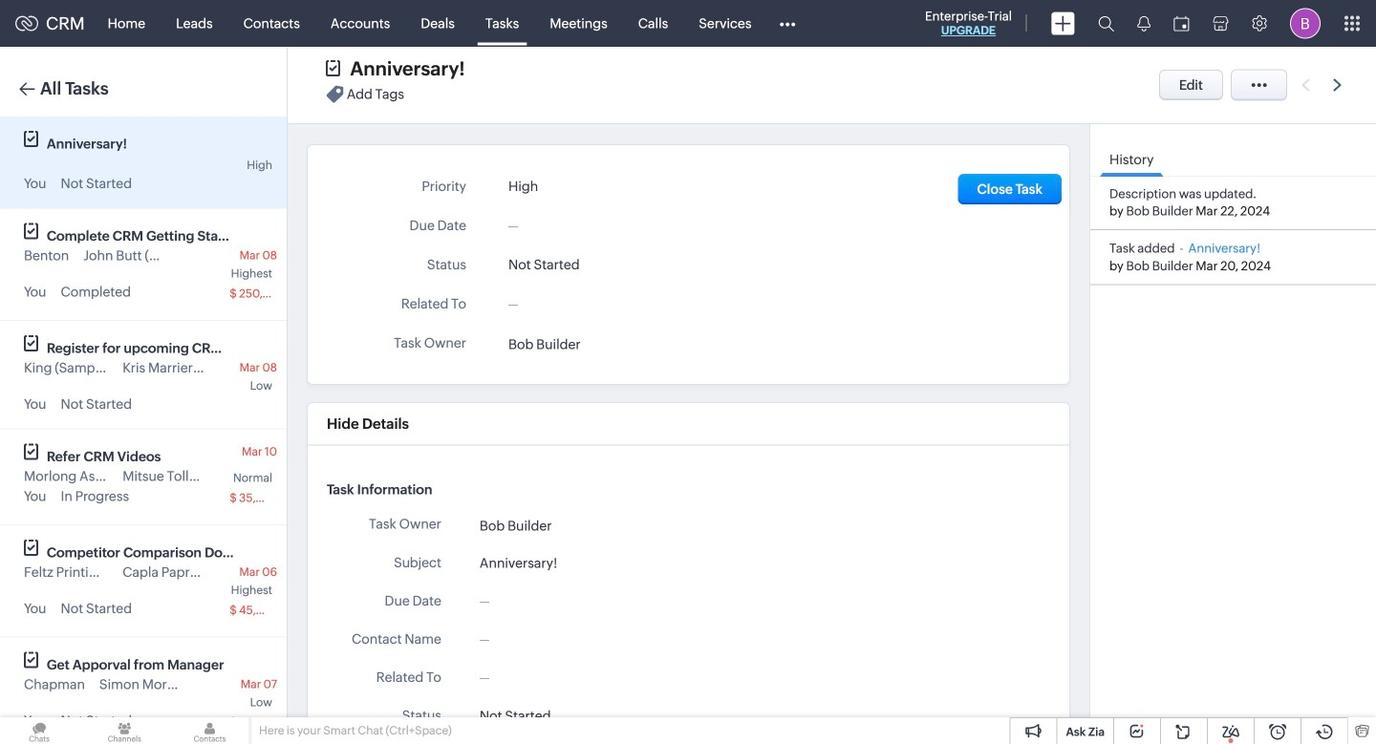 Task type: locate. For each thing, give the bounding box(es) containing it.
profile image
[[1290, 8, 1321, 39]]

next record image
[[1333, 79, 1346, 91]]

search element
[[1087, 0, 1126, 47]]

search image
[[1098, 15, 1114, 32]]

contacts image
[[170, 718, 249, 744]]

create menu image
[[1051, 12, 1075, 35]]

channels image
[[85, 718, 164, 744]]



Task type: describe. For each thing, give the bounding box(es) containing it.
signals image
[[1137, 15, 1151, 32]]

chats image
[[0, 718, 79, 744]]

logo image
[[15, 16, 38, 31]]

calendar image
[[1174, 16, 1190, 31]]

profile element
[[1279, 0, 1332, 46]]

create menu element
[[1040, 0, 1087, 46]]

previous record image
[[1302, 79, 1310, 91]]

signals element
[[1126, 0, 1162, 47]]

Other Modules field
[[767, 8, 808, 39]]



Task type: vqa. For each thing, say whether or not it's contained in the screenshot.
Profile element
yes



